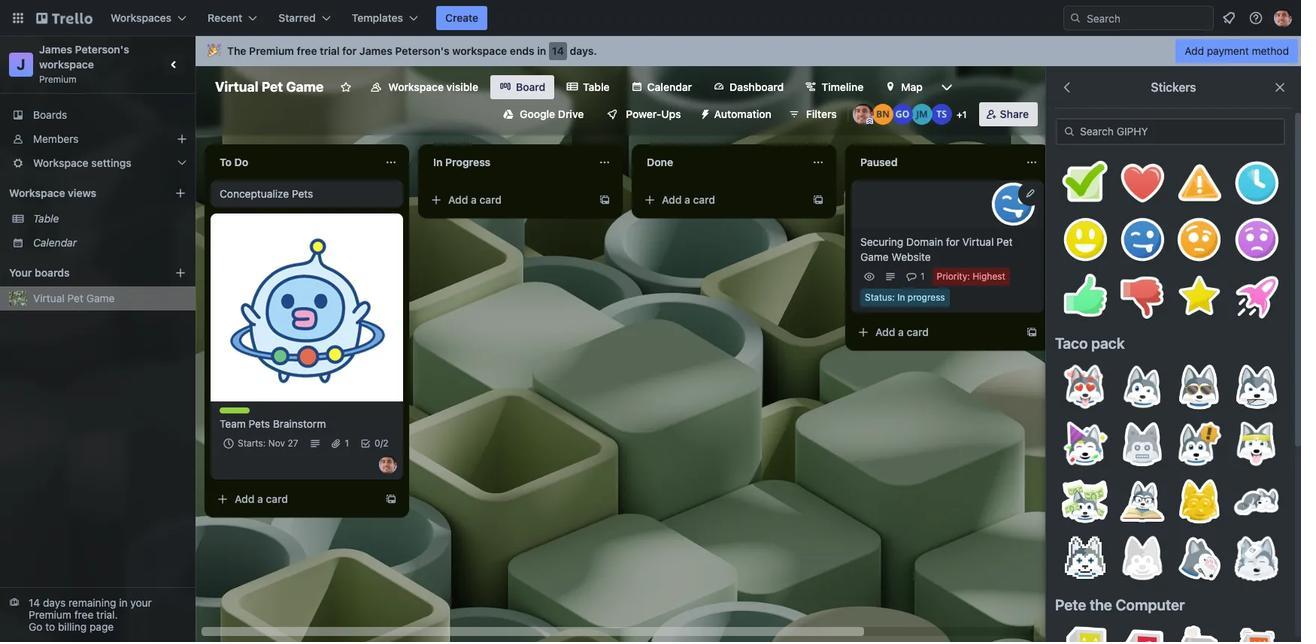 Task type: describe. For each thing, give the bounding box(es) containing it.
your boards
[[9, 266, 70, 279]]

board link
[[491, 75, 555, 99]]

free inside 14 days remaining in your premium free trial. go to billing page
[[74, 609, 94, 622]]

to do
[[220, 156, 248, 169]]

j
[[17, 56, 25, 73]]

: for status
[[893, 292, 895, 303]]

0 horizontal spatial james peterson (jamespeterson93) image
[[379, 456, 397, 474]]

boards link
[[0, 103, 196, 127]]

open information menu image
[[1249, 11, 1264, 26]]

virtual inside board name 'text box'
[[215, 79, 258, 95]]

website
[[892, 251, 931, 263]]

create from template… image for to do
[[385, 494, 397, 506]]

progress
[[445, 156, 491, 169]]

nov
[[268, 438, 285, 449]]

edit card image
[[1025, 187, 1037, 199]]

members link
[[0, 127, 196, 151]]

workspace inside "james peterson's workspace premium"
[[39, 58, 94, 71]]

templates
[[352, 11, 403, 24]]

highest
[[973, 271, 1006, 282]]

dashboard link
[[704, 75, 793, 99]]

the
[[227, 44, 246, 57]]

In Progress text field
[[424, 150, 590, 175]]

power-
[[626, 108, 662, 120]]

1 horizontal spatial james
[[360, 44, 393, 57]]

🎉
[[208, 44, 221, 57]]

pet inside board name 'text box'
[[262, 79, 283, 95]]

j link
[[9, 53, 33, 77]]

trial.
[[96, 609, 118, 622]]

conceptualize
[[220, 187, 289, 200]]

drive
[[558, 108, 584, 120]]

days.
[[570, 44, 597, 57]]

search image
[[1070, 12, 1082, 24]]

your
[[9, 266, 32, 279]]

Done text field
[[638, 150, 804, 175]]

0 vertical spatial free
[[297, 44, 317, 57]]

card for to do
[[266, 493, 288, 506]]

To Do text field
[[211, 150, 376, 175]]

jeremy miller (jeremymiller198) image
[[912, 104, 933, 125]]

virtual pet game link
[[33, 291, 187, 306]]

james peterson's workspace link
[[39, 43, 132, 71]]

a for done
[[685, 193, 691, 206]]

boards
[[33, 108, 67, 121]]

priority : highest
[[937, 271, 1006, 282]]

taco
[[1056, 335, 1088, 352]]

done
[[647, 156, 674, 169]]

dashboard
[[730, 81, 784, 93]]

the
[[1090, 597, 1113, 614]]

color: bold lime, title: "team task" element
[[220, 408, 266, 419]]

securing domain for virtual pet game website
[[861, 236, 1013, 263]]

banner containing 🎉
[[196, 36, 1302, 66]]

priority
[[937, 271, 968, 282]]

to
[[220, 156, 232, 169]]

conceptualize pets link
[[220, 187, 394, 202]]

pet inside securing domain for virtual pet game website
[[997, 236, 1013, 248]]

1 horizontal spatial table link
[[558, 75, 619, 99]]

filters
[[806, 108, 837, 120]]

starts:
[[238, 438, 266, 449]]

james inside "james peterson's workspace premium"
[[39, 43, 72, 56]]

billing
[[58, 621, 87, 634]]

premium inside "james peterson's workspace premium"
[[39, 74, 77, 85]]

status : in progress
[[865, 292, 946, 303]]

+ 1
[[957, 109, 967, 120]]

2 vertical spatial game
[[86, 292, 115, 305]]

create
[[445, 11, 479, 24]]

go
[[29, 621, 42, 634]]

1 vertical spatial in
[[898, 292, 906, 303]]

google drive
[[520, 108, 584, 120]]

boards
[[35, 266, 70, 279]]

: for priority
[[968, 271, 971, 282]]

pets inside team task team pets brainstorm
[[249, 418, 270, 430]]

add a card button for to do
[[211, 488, 379, 512]]

automation button
[[693, 102, 781, 126]]

Board name text field
[[208, 75, 331, 99]]

add down 'in progress'
[[448, 193, 468, 206]]

card for paused
[[907, 326, 929, 339]]

power-ups
[[626, 108, 681, 120]]

workspace for workspace settings
[[33, 157, 89, 169]]

google drive icon image
[[503, 109, 514, 120]]

create from template… image for paused
[[1026, 327, 1038, 339]]

ends
[[510, 44, 535, 57]]

do
[[234, 156, 248, 169]]

Paused text field
[[852, 150, 1017, 175]]

this member is an admin of this board. image
[[867, 118, 873, 125]]

timeline
[[822, 81, 864, 93]]

trial
[[320, 44, 340, 57]]

14 days remaining in your premium free trial. go to billing page
[[29, 597, 152, 634]]

0 / 2
[[375, 438, 389, 449]]

0 horizontal spatial virtual
[[33, 292, 65, 305]]

0 vertical spatial 1
[[963, 109, 967, 120]]

starred
[[279, 11, 316, 24]]

workspace for workspace visible
[[389, 81, 444, 93]]

paused
[[861, 156, 898, 169]]

peterson's inside "james peterson's workspace premium"
[[75, 43, 129, 56]]

1 horizontal spatial calendar
[[648, 81, 692, 93]]

workspace for workspace views
[[9, 187, 65, 199]]

🎉 the premium free trial for james peterson's workspace ends in 14 days.
[[208, 44, 597, 57]]

gary orlando (garyorlando) image
[[892, 104, 913, 125]]

2 team from the top
[[220, 418, 246, 430]]

0 horizontal spatial pet
[[67, 292, 83, 305]]

1 vertical spatial table
[[33, 212, 59, 225]]

brainstorm
[[273, 418, 326, 430]]

create a view image
[[175, 187, 187, 199]]

stickers
[[1152, 81, 1197, 94]]

add a card button for paused
[[852, 321, 1020, 345]]

members
[[33, 132, 79, 145]]

0 vertical spatial premium
[[249, 44, 294, 57]]

in inside text field
[[433, 156, 443, 169]]

0
[[375, 438, 380, 449]]

card down in progress text field
[[480, 193, 502, 206]]

customize views image
[[940, 80, 955, 95]]

share button
[[979, 102, 1038, 126]]

add left payment
[[1185, 44, 1205, 57]]

sm image
[[1062, 124, 1078, 139]]

tara schultz (taraschultz7) image
[[931, 104, 952, 125]]



Task type: vqa. For each thing, say whether or not it's contained in the screenshot.
bottommost sm icon
no



Task type: locate. For each thing, give the bounding box(es) containing it.
workspace inside popup button
[[33, 157, 89, 169]]

premium inside 14 days remaining in your premium free trial. go to billing page
[[29, 609, 71, 622]]

game down your boards with 1 items element
[[86, 292, 115, 305]]

table up drive
[[583, 81, 610, 93]]

27
[[288, 438, 298, 449]]

workspace navigation collapse icon image
[[164, 54, 185, 75]]

virtual up priority : highest
[[963, 236, 994, 248]]

0 notifications image
[[1220, 9, 1239, 27]]

back to home image
[[36, 6, 93, 30]]

workspace inside button
[[389, 81, 444, 93]]

2 horizontal spatial virtual
[[963, 236, 994, 248]]

game left star or unstar board icon
[[286, 79, 324, 95]]

add a card button down done text field
[[638, 188, 807, 212]]

card for done
[[693, 193, 716, 206]]

workspace settings
[[33, 157, 132, 169]]

0 vertical spatial :
[[968, 271, 971, 282]]

add a card button down 27
[[211, 488, 379, 512]]

james peterson (jamespeterson93) image down 2
[[379, 456, 397, 474]]

a down done text field
[[685, 193, 691, 206]]

1 up progress
[[921, 271, 925, 282]]

workspace settings button
[[0, 151, 196, 175]]

workspace left views
[[9, 187, 65, 199]]

virtual pet game
[[215, 79, 324, 95], [33, 292, 115, 305]]

0 horizontal spatial 1
[[345, 438, 349, 449]]

1 horizontal spatial 14
[[552, 44, 564, 57]]

peterson's down back to home image
[[75, 43, 129, 56]]

a down progress
[[471, 193, 477, 206]]

for right domain
[[946, 236, 960, 248]]

virtual inside securing domain for virtual pet game website
[[963, 236, 994, 248]]

create from template… image for done
[[813, 194, 825, 206]]

premium
[[249, 44, 294, 57], [39, 74, 77, 85], [29, 609, 71, 622]]

james peterson's workspace premium
[[39, 43, 132, 85]]

in left your
[[119, 597, 128, 609]]

2 vertical spatial workspace
[[9, 187, 65, 199]]

a
[[471, 193, 477, 206], [685, 193, 691, 206], [899, 326, 904, 339], [257, 493, 263, 506]]

add a card for to do
[[235, 493, 288, 506]]

0 horizontal spatial workspace
[[39, 58, 94, 71]]

settings
[[91, 157, 132, 169]]

team up starts:
[[220, 418, 246, 430]]

ups
[[662, 108, 681, 120]]

power-ups button
[[596, 102, 690, 126]]

recent
[[208, 11, 243, 24]]

add a card down status : in progress
[[876, 326, 929, 339]]

Search GIPHY text field
[[1056, 118, 1286, 145]]

filters button
[[784, 102, 842, 126]]

add a card button
[[424, 188, 593, 212], [638, 188, 807, 212], [852, 321, 1020, 345], [211, 488, 379, 512]]

james down back to home image
[[39, 43, 72, 56]]

workspace down create button
[[452, 44, 507, 57]]

to
[[45, 621, 55, 634]]

automation
[[715, 108, 772, 120]]

a for paused
[[899, 326, 904, 339]]

1 horizontal spatial in
[[898, 292, 906, 303]]

in left progress
[[433, 156, 443, 169]]

in progress
[[433, 156, 491, 169]]

pack
[[1092, 335, 1125, 352]]

add a card down done
[[662, 193, 716, 206]]

2
[[383, 438, 389, 449]]

1 horizontal spatial virtual
[[215, 79, 258, 95]]

workspace views
[[9, 187, 96, 199]]

task
[[246, 408, 266, 419]]

2 horizontal spatial pet
[[997, 236, 1013, 248]]

1 vertical spatial free
[[74, 609, 94, 622]]

add for to do
[[235, 493, 255, 506]]

table link up drive
[[558, 75, 619, 99]]

securing domain for virtual pet game website link
[[861, 235, 1035, 265]]

2 vertical spatial james peterson (jamespeterson93) image
[[379, 456, 397, 474]]

card down nov
[[266, 493, 288, 506]]

1 vertical spatial virtual pet game
[[33, 292, 115, 305]]

0 vertical spatial 14
[[552, 44, 564, 57]]

add a card button down in progress text field
[[424, 188, 593, 212]]

1 vertical spatial pets
[[249, 418, 270, 430]]

14 left days.
[[552, 44, 564, 57]]

1 horizontal spatial game
[[286, 79, 324, 95]]

0 horizontal spatial calendar
[[33, 236, 77, 249]]

0 horizontal spatial table
[[33, 212, 59, 225]]

add for done
[[662, 193, 682, 206]]

1 left the 0
[[345, 438, 349, 449]]

james down templates
[[360, 44, 393, 57]]

0 vertical spatial virtual
[[215, 79, 258, 95]]

1 horizontal spatial peterson's
[[395, 44, 450, 57]]

0 horizontal spatial free
[[74, 609, 94, 622]]

create from template… image
[[599, 194, 611, 206], [813, 194, 825, 206], [1026, 327, 1038, 339], [385, 494, 397, 506]]

2 horizontal spatial 1
[[963, 109, 967, 120]]

add for paused
[[876, 326, 896, 339]]

1 vertical spatial workspace
[[33, 157, 89, 169]]

views
[[68, 187, 96, 199]]

recent button
[[199, 6, 267, 30]]

+
[[957, 109, 963, 120]]

0 horizontal spatial peterson's
[[75, 43, 129, 56]]

timeline link
[[796, 75, 873, 99]]

0 horizontal spatial table link
[[33, 211, 187, 226]]

table down the workspace views on the left of the page
[[33, 212, 59, 225]]

2 vertical spatial virtual
[[33, 292, 65, 305]]

virtual pet game down your boards with 1 items element
[[33, 292, 115, 305]]

0 vertical spatial calendar
[[648, 81, 692, 93]]

securing
[[861, 236, 904, 248]]

laugh image
[[987, 178, 1040, 231]]

0 vertical spatial pets
[[292, 187, 313, 200]]

0 horizontal spatial virtual pet game
[[33, 292, 115, 305]]

1 vertical spatial calendar link
[[33, 236, 187, 251]]

0 vertical spatial calendar link
[[622, 75, 701, 99]]

2 horizontal spatial game
[[861, 251, 889, 263]]

james peterson (jamespeterson93) image inside 'primary' element
[[1275, 9, 1293, 27]]

0 horizontal spatial pets
[[249, 418, 270, 430]]

workspace
[[389, 81, 444, 93], [33, 157, 89, 169], [9, 187, 65, 199]]

map
[[902, 81, 923, 93]]

add down status
[[876, 326, 896, 339]]

1 vertical spatial in
[[119, 597, 128, 609]]

add a card for done
[[662, 193, 716, 206]]

share
[[1001, 108, 1029, 120]]

in right status
[[898, 292, 906, 303]]

14 left days
[[29, 597, 40, 609]]

1 horizontal spatial workspace
[[452, 44, 507, 57]]

1 horizontal spatial free
[[297, 44, 317, 57]]

1 vertical spatial 14
[[29, 597, 40, 609]]

virtual down boards
[[33, 292, 65, 305]]

go to billing page link
[[29, 621, 114, 634]]

table link down views
[[33, 211, 187, 226]]

team left 'task'
[[220, 408, 243, 419]]

2 vertical spatial pet
[[67, 292, 83, 305]]

2 vertical spatial premium
[[29, 609, 71, 622]]

workspace down 🎉 the premium free trial for james peterson's workspace ends in 14 days.
[[389, 81, 444, 93]]

0 horizontal spatial in
[[433, 156, 443, 169]]

14 inside 14 days remaining in your premium free trial. go to billing page
[[29, 597, 40, 609]]

0 vertical spatial table
[[583, 81, 610, 93]]

pet
[[262, 79, 283, 95], [997, 236, 1013, 248], [67, 292, 83, 305]]

confetti image
[[208, 44, 221, 57]]

1 right tara schultz (taraschultz7) image at the right
[[963, 109, 967, 120]]

game inside securing domain for virtual pet game website
[[861, 251, 889, 263]]

domain
[[907, 236, 944, 248]]

1 vertical spatial :
[[893, 292, 895, 303]]

1 horizontal spatial :
[[968, 271, 971, 282]]

visible
[[447, 81, 479, 93]]

0 horizontal spatial james
[[39, 43, 72, 56]]

remaining
[[68, 597, 116, 609]]

add board image
[[175, 267, 187, 279]]

peterson's
[[75, 43, 129, 56], [395, 44, 450, 57]]

1 vertical spatial table link
[[33, 211, 187, 226]]

in inside 14 days remaining in your premium free trial. go to billing page
[[119, 597, 128, 609]]

calendar up boards
[[33, 236, 77, 249]]

virtual down the
[[215, 79, 258, 95]]

calendar link up power-ups
[[622, 75, 701, 99]]

1 horizontal spatial pets
[[292, 187, 313, 200]]

banner
[[196, 36, 1302, 66]]

add a card down progress
[[448, 193, 502, 206]]

add a card button down progress
[[852, 321, 1020, 345]]

1 horizontal spatial james peterson (jamespeterson93) image
[[853, 104, 874, 125]]

0 horizontal spatial game
[[86, 292, 115, 305]]

0 vertical spatial pet
[[262, 79, 283, 95]]

add a card down starts: nov 27
[[235, 493, 288, 506]]

card down done text field
[[693, 193, 716, 206]]

templates button
[[343, 6, 427, 30]]

james peterson (jamespeterson93) image
[[1275, 9, 1293, 27], [853, 104, 874, 125], [379, 456, 397, 474]]

in right ends
[[537, 44, 547, 57]]

1 vertical spatial premium
[[39, 74, 77, 85]]

pete the computer
[[1056, 597, 1186, 614]]

pets down to do text field
[[292, 187, 313, 200]]

2 horizontal spatial james peterson (jamespeterson93) image
[[1275, 9, 1293, 27]]

1 vertical spatial game
[[861, 251, 889, 263]]

workspace down 'members'
[[33, 157, 89, 169]]

add a card for paused
[[876, 326, 929, 339]]

method
[[1252, 44, 1290, 57]]

virtual pet game down the
[[215, 79, 324, 95]]

team pets brainstorm link
[[220, 417, 394, 432]]

0 vertical spatial in
[[537, 44, 547, 57]]

a down starts: nov 27
[[257, 493, 263, 506]]

james peterson (jamespeterson93) image down timeline
[[853, 104, 874, 125]]

virtual pet game inside board name 'text box'
[[215, 79, 324, 95]]

sm image
[[693, 102, 715, 123]]

team task team pets brainstorm
[[220, 408, 326, 430]]

1 horizontal spatial 1
[[921, 271, 925, 282]]

table
[[583, 81, 610, 93], [33, 212, 59, 225]]

workspace
[[452, 44, 507, 57], [39, 58, 94, 71]]

game down securing
[[861, 251, 889, 263]]

add payment method link
[[1176, 39, 1299, 63]]

0 vertical spatial james peterson (jamespeterson93) image
[[1275, 9, 1293, 27]]

workspace visible button
[[361, 75, 488, 99]]

calendar
[[648, 81, 692, 93], [33, 236, 77, 249]]

for
[[342, 44, 357, 57], [946, 236, 960, 248]]

0 vertical spatial for
[[342, 44, 357, 57]]

pete
[[1056, 597, 1087, 614]]

a for to do
[[257, 493, 263, 506]]

1 horizontal spatial pet
[[262, 79, 283, 95]]

your
[[130, 597, 152, 609]]

1 vertical spatial calendar
[[33, 236, 77, 249]]

: left highest at the top
[[968, 271, 971, 282]]

starred button
[[270, 6, 340, 30]]

page
[[90, 621, 114, 634]]

0 vertical spatial table link
[[558, 75, 619, 99]]

taco pack
[[1056, 335, 1125, 352]]

peterson's up workspace visible button
[[395, 44, 450, 57]]

1 horizontal spatial for
[[946, 236, 960, 248]]

0 horizontal spatial 14
[[29, 597, 40, 609]]

/
[[380, 438, 383, 449]]

0 horizontal spatial for
[[342, 44, 357, 57]]

workspace visible
[[389, 81, 479, 93]]

0 horizontal spatial calendar link
[[33, 236, 187, 251]]

1 vertical spatial virtual
[[963, 236, 994, 248]]

starts: nov 27
[[238, 438, 298, 449]]

0 horizontal spatial :
[[893, 292, 895, 303]]

primary element
[[0, 0, 1302, 36]]

0 vertical spatial workspace
[[389, 81, 444, 93]]

1 horizontal spatial calendar link
[[622, 75, 701, 99]]

calendar link up your boards with 1 items element
[[33, 236, 187, 251]]

for inside securing domain for virtual pet game website
[[946, 236, 960, 248]]

0 vertical spatial game
[[286, 79, 324, 95]]

in
[[537, 44, 547, 57], [119, 597, 128, 609]]

add payment method
[[1185, 44, 1290, 57]]

james peterson (jamespeterson93) image right "open information menu" image on the right top of the page
[[1275, 9, 1293, 27]]

add down starts:
[[235, 493, 255, 506]]

0 vertical spatial virtual pet game
[[215, 79, 324, 95]]

computer
[[1116, 597, 1186, 614]]

1 horizontal spatial in
[[537, 44, 547, 57]]

star or unstar board image
[[340, 81, 352, 93]]

1 vertical spatial workspace
[[39, 58, 94, 71]]

: left progress
[[893, 292, 895, 303]]

workspace right j
[[39, 58, 94, 71]]

a down status : in progress
[[899, 326, 904, 339]]

board
[[516, 81, 546, 93]]

add a card button for done
[[638, 188, 807, 212]]

for right trial
[[342, 44, 357, 57]]

add
[[1185, 44, 1205, 57], [448, 193, 468, 206], [662, 193, 682, 206], [876, 326, 896, 339], [235, 493, 255, 506]]

map link
[[876, 75, 932, 99]]

0 horizontal spatial in
[[119, 597, 128, 609]]

1 vertical spatial james peterson (jamespeterson93) image
[[853, 104, 874, 125]]

status
[[865, 292, 893, 303]]

payment
[[1208, 44, 1250, 57]]

card
[[480, 193, 502, 206], [693, 193, 716, 206], [907, 326, 929, 339], [266, 493, 288, 506]]

1 horizontal spatial table
[[583, 81, 610, 93]]

workspaces
[[111, 11, 172, 24]]

Search field
[[1082, 7, 1214, 29]]

1 horizontal spatial virtual pet game
[[215, 79, 324, 95]]

1 vertical spatial 1
[[921, 271, 925, 282]]

card down progress
[[907, 326, 929, 339]]

add a card
[[448, 193, 502, 206], [662, 193, 716, 206], [876, 326, 929, 339], [235, 493, 288, 506]]

ben nelson (bennelson96) image
[[873, 104, 894, 125]]

your boards with 1 items element
[[9, 264, 152, 282]]

team
[[220, 408, 243, 419], [220, 418, 246, 430]]

0 vertical spatial in
[[433, 156, 443, 169]]

google drive button
[[494, 102, 593, 126]]

pets up starts:
[[249, 418, 270, 430]]

google
[[520, 108, 555, 120]]

1 team from the top
[[220, 408, 243, 419]]

1 vertical spatial pet
[[997, 236, 1013, 248]]

game inside board name 'text box'
[[286, 79, 324, 95]]

calendar up ups
[[648, 81, 692, 93]]

1 vertical spatial for
[[946, 236, 960, 248]]

0 vertical spatial workspace
[[452, 44, 507, 57]]

2 vertical spatial 1
[[345, 438, 349, 449]]

add down done
[[662, 193, 682, 206]]



